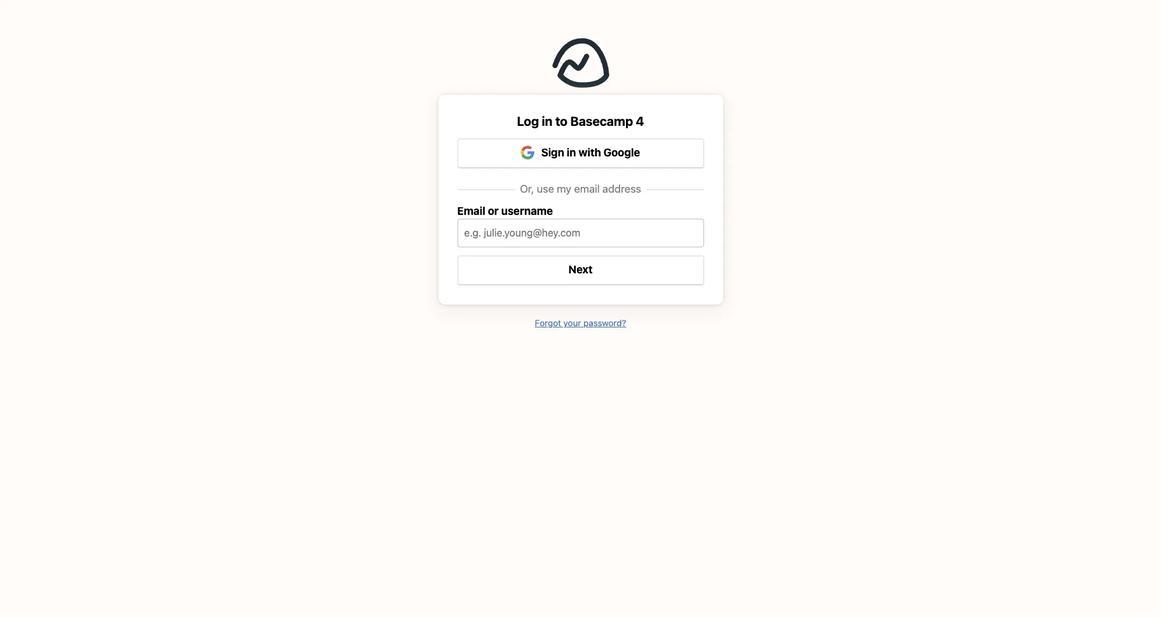 Task type: locate. For each thing, give the bounding box(es) containing it.
0 horizontal spatial in
[[542, 114, 553, 128]]

or
[[488, 204, 499, 217]]

or, use my email address
[[520, 183, 641, 195]]

or,
[[520, 183, 534, 195]]

in for log
[[542, 114, 553, 128]]

in left to
[[542, 114, 553, 128]]

forgot your password? link
[[535, 318, 627, 328]]

google image
[[519, 144, 537, 161]]

address
[[603, 183, 641, 195]]

0 vertical spatial in
[[542, 114, 553, 128]]

forgot
[[535, 318, 561, 328]]

my
[[557, 183, 572, 195]]

email
[[457, 204, 486, 217]]

use
[[537, 183, 554, 195]]

in
[[542, 114, 553, 128], [567, 146, 576, 159]]

to
[[556, 114, 568, 128]]

4
[[636, 114, 644, 128]]

sign in with google
[[539, 146, 640, 159]]

in left with
[[567, 146, 576, 159]]

1 vertical spatial in
[[567, 146, 576, 159]]

log
[[517, 114, 539, 128]]

1 horizontal spatial in
[[567, 146, 576, 159]]

in inside button
[[567, 146, 576, 159]]



Task type: vqa. For each thing, say whether or not it's contained in the screenshot.
the in in Sign In With Google button
no



Task type: describe. For each thing, give the bounding box(es) containing it.
log in to basecamp 4
[[517, 114, 644, 128]]

next button
[[457, 256, 704, 286]]

sign
[[541, 146, 565, 159]]

sign in with google button
[[457, 139, 704, 168]]

your
[[564, 318, 581, 328]]

email or username
[[457, 204, 553, 217]]

in for sign
[[567, 146, 576, 159]]

password?
[[584, 318, 627, 328]]

basecamp
[[571, 114, 633, 128]]

Email or username text field
[[457, 219, 704, 247]]

username
[[501, 204, 553, 217]]

google
[[604, 146, 640, 159]]

with
[[579, 146, 601, 159]]

email
[[574, 183, 600, 195]]

next
[[569, 263, 593, 276]]

forgot your password?
[[535, 318, 627, 328]]



